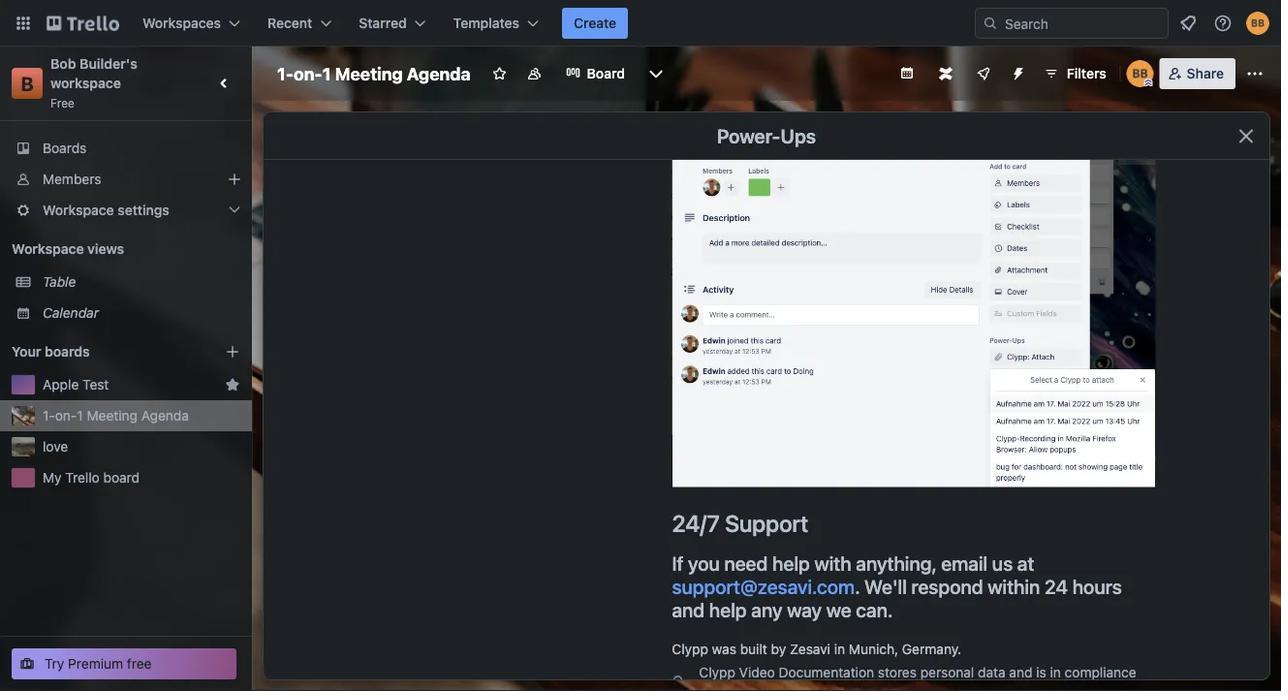 Task type: locate. For each thing, give the bounding box(es) containing it.
love link
[[43, 437, 240, 457]]

0 vertical spatial with
[[815, 553, 852, 575]]

workspace
[[50, 75, 121, 91]]

clypp
[[672, 641, 709, 657], [700, 665, 736, 681]]

workspace for workspace settings
[[43, 202, 114, 218]]

24/7 support
[[672, 510, 809, 537]]

0 notifications image
[[1177, 12, 1200, 35]]

with
[[815, 553, 852, 575], [700, 688, 726, 691]]

0 vertical spatial 1-
[[277, 63, 294, 84]]

meeting inside text box
[[335, 63, 403, 84]]

1 horizontal spatial help
[[773, 553, 810, 575]]

show menu image
[[1246, 64, 1265, 83]]

1 horizontal spatial with
[[815, 553, 852, 575]]

1 vertical spatial 1-on-1 meeting agenda
[[43, 408, 189, 424]]

workspace inside dropdown button
[[43, 202, 114, 218]]

0 horizontal spatial and
[[672, 599, 705, 622]]

0 vertical spatial 1-on-1 meeting agenda
[[277, 63, 471, 84]]

primary element
[[0, 0, 1282, 47]]

share
[[1188, 65, 1225, 81]]

1-on-1 meeting agenda
[[277, 63, 471, 84], [43, 408, 189, 424]]

agenda inside 1-on-1 meeting agenda link
[[141, 408, 189, 424]]

1 vertical spatial with
[[700, 688, 726, 691]]

meeting
[[335, 63, 403, 84], [87, 408, 138, 424]]

workspaces
[[143, 15, 221, 31]]

help
[[773, 553, 810, 575], [710, 599, 747, 622]]

1- down recent
[[277, 63, 294, 84]]

clypp inside clypp video documentation stores personal data and is in compliance with
[[700, 665, 736, 681]]

we
[[827, 599, 852, 622]]

switch to… image
[[14, 14, 33, 33]]

with down was
[[700, 688, 726, 691]]

1 vertical spatial clypp
[[700, 665, 736, 681]]

try premium free button
[[12, 649, 237, 680]]

on- inside text box
[[294, 63, 323, 84]]

agenda inside 1-on-1 meeting agenda text box
[[407, 63, 471, 84]]

0 vertical spatial help
[[773, 553, 810, 575]]

back to home image
[[47, 8, 119, 39]]

clypp down was
[[700, 665, 736, 681]]

on- down recent popup button at the top of the page
[[294, 63, 323, 84]]

clypp was built by zesavi in munich, germany.
[[672, 641, 962, 657]]

members
[[43, 171, 101, 187]]

with up we
[[815, 553, 852, 575]]

with inside clypp video documentation stores personal data and is in compliance with
[[700, 688, 726, 691]]

boards
[[45, 344, 90, 360]]

premium
[[68, 656, 123, 672]]

in
[[835, 641, 846, 657], [1051, 665, 1062, 681]]

1 horizontal spatial 1-
[[277, 63, 294, 84]]

0 vertical spatial and
[[672, 599, 705, 622]]

help up support@zesavi.com link
[[773, 553, 810, 575]]

and left is
[[1010, 665, 1033, 681]]

apple test
[[43, 377, 109, 393]]

1 inside text box
[[323, 63, 331, 84]]

help left the 'any'
[[710, 599, 747, 622]]

0 horizontal spatial meeting
[[87, 408, 138, 424]]

meeting down test
[[87, 408, 138, 424]]

agenda
[[407, 63, 471, 84], [141, 408, 189, 424]]

1 horizontal spatial 1-on-1 meeting agenda
[[277, 63, 471, 84]]

1 down recent popup button at the top of the page
[[323, 63, 331, 84]]

1 vertical spatial 1
[[77, 408, 83, 424]]

if
[[672, 553, 684, 575]]

agenda left star or unstar board image
[[407, 63, 471, 84]]

0 horizontal spatial on-
[[55, 408, 77, 424]]

1 horizontal spatial on-
[[294, 63, 323, 84]]

b
[[21, 72, 34, 95]]

1 horizontal spatial meeting
[[335, 63, 403, 84]]

1 vertical spatial in
[[1051, 665, 1062, 681]]

was
[[712, 641, 737, 657]]

my trello board
[[43, 470, 140, 486]]

if you need help with anything, email us at support@zesavi.com
[[672, 553, 1035, 599]]

0 horizontal spatial help
[[710, 599, 747, 622]]

1
[[323, 63, 331, 84], [77, 408, 83, 424]]

workspace
[[43, 202, 114, 218], [12, 241, 84, 257]]

0 horizontal spatial with
[[700, 688, 726, 691]]

0 vertical spatial meeting
[[335, 63, 403, 84]]

0 horizontal spatial in
[[835, 641, 846, 657]]

0 vertical spatial on-
[[294, 63, 323, 84]]

1 vertical spatial on-
[[55, 408, 77, 424]]

create
[[574, 15, 617, 31]]

your
[[12, 344, 41, 360]]

filters
[[1067, 65, 1107, 81]]

1 horizontal spatial in
[[1051, 665, 1062, 681]]

clypp for clypp video documentation stores personal data and is in compliance with
[[700, 665, 736, 681]]

and down if
[[672, 599, 705, 622]]

within
[[988, 576, 1041, 599]]

1 vertical spatial and
[[1010, 665, 1033, 681]]

and for help
[[672, 599, 705, 622]]

on- down the apple
[[55, 408, 77, 424]]

0 vertical spatial workspace
[[43, 202, 114, 218]]

you
[[688, 553, 720, 575]]

0 vertical spatial in
[[835, 641, 846, 657]]

0 vertical spatial agenda
[[407, 63, 471, 84]]

agenda up love link
[[141, 408, 189, 424]]

calendar link
[[43, 304, 240, 323]]

try
[[45, 656, 64, 672]]

bob builder (bobbuilder40) image
[[1247, 12, 1270, 35]]

and
[[672, 599, 705, 622], [1010, 665, 1033, 681]]

add board image
[[225, 344, 240, 360]]

zesavi
[[790, 641, 831, 657]]

boards
[[43, 140, 87, 156]]

any
[[752, 599, 783, 622]]

meeting down the 'starred'
[[335, 63, 403, 84]]

your boards with 4 items element
[[12, 340, 196, 364]]

germany.
[[903, 641, 962, 657]]

in up documentation
[[835, 641, 846, 657]]

0 vertical spatial clypp
[[672, 641, 709, 657]]

0 horizontal spatial 1-
[[43, 408, 55, 424]]

support@zesavi.com link
[[672, 576, 855, 599]]

1 vertical spatial 1-
[[43, 408, 55, 424]]

1-on-1 meeting agenda down the 'starred'
[[277, 63, 471, 84]]

workspace down the 'members'
[[43, 202, 114, 218]]

0 horizontal spatial agenda
[[141, 408, 189, 424]]

and inside clypp video documentation stores personal data and is in compliance with
[[1010, 665, 1033, 681]]

customize views image
[[647, 64, 666, 83]]

1- up love
[[43, 408, 55, 424]]

support
[[725, 510, 809, 537]]

workspace up table
[[12, 241, 84, 257]]

1 vertical spatial agenda
[[141, 408, 189, 424]]

1-on-1 meeting agenda down "apple test" "link"
[[43, 408, 189, 424]]

power-ups
[[717, 124, 817, 147]]

workspace navigation collapse icon image
[[211, 70, 239, 97]]

in right is
[[1051, 665, 1062, 681]]

1 down apple test
[[77, 408, 83, 424]]

1 horizontal spatial and
[[1010, 665, 1033, 681]]

1 horizontal spatial 1
[[323, 63, 331, 84]]

1 vertical spatial workspace
[[12, 241, 84, 257]]

try premium free
[[45, 656, 152, 672]]

1 horizontal spatial agenda
[[407, 63, 471, 84]]

power-
[[717, 124, 781, 147]]

0 vertical spatial 1
[[323, 63, 331, 84]]

1- inside 1-on-1 meeting agenda text box
[[277, 63, 294, 84]]

clypp left was
[[672, 641, 709, 657]]

and inside . we'll respond within 24 hours and help any way we can.
[[672, 599, 705, 622]]

respond
[[912, 576, 984, 599]]

1 vertical spatial help
[[710, 599, 747, 622]]



Task type: vqa. For each thing, say whether or not it's contained in the screenshot.
leftmost In
yes



Task type: describe. For each thing, give the bounding box(es) containing it.
1- inside 1-on-1 meeting agenda link
[[43, 408, 55, 424]]

bob builder's workspace free
[[50, 56, 141, 110]]

automation image
[[1003, 58, 1031, 85]]

test
[[83, 377, 109, 393]]

email
[[942, 553, 988, 575]]

workspace visible image
[[527, 66, 543, 81]]

free
[[50, 96, 75, 110]]

board link
[[554, 58, 637, 89]]

recent button
[[256, 8, 344, 39]]

my
[[43, 470, 62, 486]]

board
[[587, 65, 625, 81]]

can.
[[856, 599, 893, 622]]

documentation
[[779, 665, 875, 681]]

star or unstar board image
[[492, 66, 508, 81]]

apple test link
[[43, 375, 217, 395]]

workspace settings
[[43, 202, 170, 218]]

your boards
[[12, 344, 90, 360]]

bob
[[50, 56, 76, 72]]

clypp power-up image
[[672, 117, 1156, 488]]

starred
[[359, 15, 407, 31]]

bob builder (bobbuilder40) image
[[1127, 60, 1155, 87]]

create button
[[562, 8, 629, 39]]

support@zesavi.com
[[672, 576, 855, 599]]

0 horizontal spatial 1
[[77, 408, 83, 424]]

settings
[[118, 202, 170, 218]]

video
[[740, 665, 775, 681]]

filters button
[[1038, 58, 1113, 89]]

clypp video documentation stores personal data and is in compliance with
[[700, 665, 1137, 691]]

table link
[[43, 272, 240, 292]]

my trello board link
[[43, 468, 240, 488]]

starred icon image
[[225, 377, 240, 393]]

Board name text field
[[268, 58, 481, 89]]

templates button
[[442, 8, 551, 39]]

.
[[855, 576, 860, 599]]

in inside clypp video documentation stores personal data and is in compliance with
[[1051, 665, 1062, 681]]

table
[[43, 274, 76, 290]]

clypp for clypp was built by zesavi in munich, germany.
[[672, 641, 709, 657]]

trello
[[65, 470, 100, 486]]

search image
[[983, 16, 999, 31]]

need
[[725, 553, 768, 575]]

0 horizontal spatial 1-on-1 meeting agenda
[[43, 408, 189, 424]]

starred button
[[347, 8, 438, 39]]

apple
[[43, 377, 79, 393]]

workspace settings button
[[0, 195, 252, 226]]

members link
[[0, 164, 252, 195]]

share button
[[1160, 58, 1236, 89]]

is
[[1037, 665, 1047, 681]]

ups
[[781, 124, 817, 147]]

templates
[[454, 15, 520, 31]]

anything,
[[857, 553, 937, 575]]

this member is an admin of this board. image
[[1145, 79, 1154, 87]]

builder's
[[80, 56, 138, 72]]

and for is
[[1010, 665, 1033, 681]]

1-on-1 meeting agenda link
[[43, 406, 240, 426]]

way
[[787, 599, 822, 622]]

data
[[979, 665, 1006, 681]]

we'll
[[865, 576, 907, 599]]

help inside the if you need help with anything, email us at support@zesavi.com
[[773, 553, 810, 575]]

24
[[1045, 576, 1069, 599]]

built
[[741, 641, 768, 657]]

calendar
[[43, 305, 99, 321]]

compliance
[[1065, 665, 1137, 681]]

bob builder's workspace link
[[50, 56, 141, 91]]

personal
[[921, 665, 975, 681]]

confluence icon image
[[939, 67, 953, 80]]

stores
[[878, 665, 917, 681]]

board
[[103, 470, 140, 486]]

with inside the if you need help with anything, email us at support@zesavi.com
[[815, 553, 852, 575]]

calendar power-up image
[[900, 65, 915, 80]]

. we'll respond within 24 hours and help any way we can.
[[672, 576, 1123, 622]]

b link
[[12, 68, 43, 99]]

boards link
[[0, 133, 252, 164]]

power ups image
[[976, 66, 992, 81]]

at
[[1018, 553, 1035, 575]]

open information menu image
[[1214, 14, 1233, 33]]

munich,
[[849, 641, 899, 657]]

help inside . we'll respond within 24 hours and help any way we can.
[[710, 599, 747, 622]]

love
[[43, 439, 68, 455]]

24/7
[[672, 510, 720, 537]]

by
[[771, 641, 787, 657]]

1 vertical spatial meeting
[[87, 408, 138, 424]]

workspace views
[[12, 241, 124, 257]]

views
[[87, 241, 124, 257]]

hours
[[1073, 576, 1123, 599]]

Search field
[[999, 9, 1168, 38]]

free
[[127, 656, 152, 672]]

workspaces button
[[131, 8, 252, 39]]

recent
[[268, 15, 313, 31]]

1-on-1 meeting agenda inside text box
[[277, 63, 471, 84]]

us
[[993, 553, 1014, 575]]

workspace for workspace views
[[12, 241, 84, 257]]



